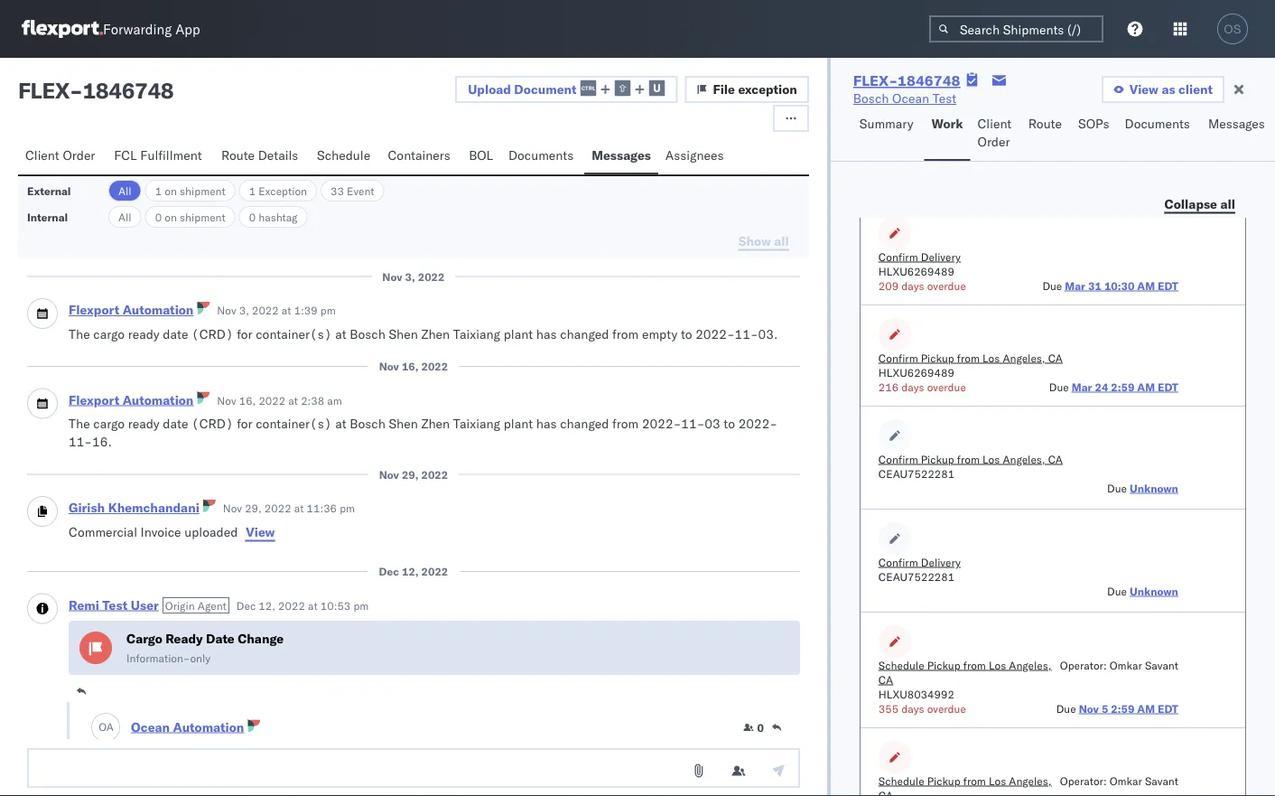 Task type: vqa. For each thing, say whether or not it's contained in the screenshot.
schedule builder
no



Task type: locate. For each thing, give the bounding box(es) containing it.
0 vertical spatial (crd)
[[192, 326, 234, 342]]

confirm
[[879, 250, 919, 263], [879, 351, 919, 365], [879, 452, 919, 466], [879, 555, 919, 569]]

schedule up "hlxu8034992"
[[879, 658, 925, 672]]

0 vertical spatial am
[[1138, 279, 1156, 292]]

2 vertical spatial shipment
[[131, 779, 184, 795]]

29, down the cargo ready date (crd) for container(s)  at bosch shen zhen taixiang plant has changed from 2022-11-03 to 2022- 11-16.
[[402, 468, 419, 481]]

dec for dec 12, 2022
[[379, 565, 399, 578]]

2 shen from the top
[[389, 416, 418, 431]]

changed inside the cargo ready date (crd) for container(s)  at bosch shen zhen taixiang plant has changed from 2022-11-03 to 2022- 11-16.
[[560, 416, 609, 431]]

date
[[206, 631, 235, 647]]

1 unknown from the top
[[1131, 481, 1179, 495]]

overdue for hlxu6269489
[[928, 279, 967, 292]]

2 delivery from the top
[[922, 555, 961, 569]]

days down "hlxu8034992"
[[902, 702, 925, 715]]

1 flexport from the top
[[69, 302, 119, 318]]

client order button up external
[[18, 139, 107, 174]]

0 vertical spatial unknown button
[[1131, 481, 1179, 495]]

savant up nov 5 2:59 am edt button
[[1146, 658, 1179, 672]]

ocean up 2 parties button
[[131, 719, 170, 735]]

exception right file at the top right
[[739, 81, 798, 97]]

automation for the cargo ready date (crd) for container(s)  at bosch shen zhen taixiang plant has changed from 2022-11-03 to 2022- 11-16.
[[123, 392, 194, 408]]

4 confirm from the top
[[879, 555, 919, 569]]

16.
[[92, 434, 112, 450]]

cargo for the cargo ready date (crd) for container(s)  at bosch shen zhen taixiang plant has changed from empty to 2022-11-03.
[[93, 326, 125, 342]]

0 vertical spatial the
[[69, 326, 90, 342]]

16, down the cargo ready date (crd) for container(s)  at bosch shen zhen taixiang plant has changed from empty to 2022-11-03.
[[402, 360, 419, 373]]

2 all button from the top
[[108, 206, 142, 228]]

2 confirm from the top
[[879, 351, 919, 365]]

schedule pickup from los angeles, ca button up "hlxu8034992"
[[879, 658, 1061, 687]]

0 vertical spatial messages
[[1209, 116, 1266, 131]]

container(s) for the cargo ready date (crd) for container(s)  at bosch shen zhen taixiang plant has changed from empty to 2022-11-03.
[[256, 326, 332, 342]]

fcl
[[114, 147, 137, 163]]

the for the cargo ready date (crd) for container(s)  at bosch shen zhen taixiang plant has changed from empty to 2022-11-03.
[[69, 326, 90, 342]]

1 zhen from the top
[[422, 326, 450, 342]]

shipment for 0 on shipment
[[180, 210, 226, 224]]

1 vertical spatial unknown button
[[1131, 584, 1179, 598]]

nov down the cargo ready date (crd) for container(s)  at bosch shen zhen taixiang plant has changed from 2022-11-03 to 2022- 11-16.
[[379, 468, 399, 481]]

13.
[[268, 779, 288, 795]]

route for route details
[[221, 147, 255, 163]]

2:59 right 5
[[1112, 702, 1135, 715]]

1 2:59 from the top
[[1112, 380, 1135, 394]]

1 hlxu6269489 from the top
[[879, 264, 955, 278]]

messages left "assignees" in the right of the page
[[592, 147, 651, 163]]

documents for rightmost documents button
[[1126, 116, 1191, 131]]

view inside 'button'
[[1130, 81, 1159, 97]]

0 vertical spatial cargo
[[93, 326, 125, 342]]

0 vertical spatial on
[[165, 184, 177, 197]]

nov down the cargo ready date (crd) for container(s)  at bosch shen zhen taixiang plant has changed from empty to 2022-11-03.
[[379, 360, 399, 373]]

client for rightmost client order button
[[978, 116, 1012, 131]]

all button for 1
[[108, 180, 142, 202]]

2 edt from the top
[[1159, 380, 1179, 394]]

2 hlxu6269489 from the top
[[879, 366, 955, 379]]

due for mar 31 10:30 am edt
[[1043, 279, 1063, 292]]

1 cargo from the top
[[93, 326, 125, 342]]

file exception button
[[685, 76, 810, 103], [685, 76, 810, 103]]

0 horizontal spatial client order button
[[18, 139, 107, 174]]

all for 0
[[118, 210, 132, 224]]

1 down fcl fulfillment button
[[155, 184, 162, 197]]

1 shen from the top
[[389, 326, 418, 342]]

1 ready from the top
[[128, 326, 160, 342]]

operator: up 5
[[1061, 658, 1108, 672]]

1 vertical spatial 3,
[[239, 304, 249, 317]]

2 2:59 from the top
[[1112, 702, 1135, 715]]

messages for the rightmost messages button
[[1209, 116, 1266, 131]]

sops
[[1079, 116, 1110, 131]]

test left "user"
[[102, 597, 128, 613]]

change
[[238, 631, 284, 647]]

at left 10:53
[[308, 599, 318, 612]]

0 vertical spatial 11-
[[735, 326, 759, 342]]

los inside confirm pickup from los angeles, ca ceau7522281 due unknown
[[983, 452, 1001, 466]]

days right 216
[[902, 380, 925, 394]]

due inside confirm pickup from los angeles, ca ceau7522281 due unknown
[[1108, 481, 1128, 495]]

355 days overdue
[[879, 702, 967, 715]]

33 event
[[331, 184, 375, 197]]

0 vertical spatial schedule pickup from los angeles, ca operator: omkar savant
[[879, 658, 1179, 686]]

0 vertical spatial zhen
[[422, 326, 450, 342]]

nov left 5
[[1080, 702, 1100, 715]]

for inside the cargo ready date (crd) for container(s)  at bosch shen zhen taixiang plant has changed from 2022-11-03 to 2022- 11-16.
[[237, 416, 253, 431]]

1 delivery from the top
[[922, 250, 961, 263]]

1 vertical spatial flexport automation
[[69, 392, 194, 408]]

None text field
[[27, 748, 801, 788]]

omkar
[[1110, 658, 1143, 672], [1110, 774, 1143, 788]]

unknown button
[[1131, 481, 1179, 495], [1131, 584, 1179, 598]]

1 vertical spatial am
[[1138, 380, 1156, 394]]

2 zhen from the top
[[422, 416, 450, 431]]

operator: down 5
[[1061, 774, 1108, 788]]

at left 11:36
[[294, 502, 304, 515]]

2 vertical spatial for
[[695, 761, 711, 777]]

route inside 'route' button
[[1029, 116, 1063, 131]]

container(s) down 1:39
[[256, 326, 332, 342]]

2 flexport from the top
[[69, 392, 119, 408]]

pickup inside confirm pickup from los angeles, ca ceau7522281 due unknown
[[922, 452, 955, 466]]

am right the 10:30
[[1138, 279, 1156, 292]]

bosch for the cargo ready date (crd) for container(s)  at bosch shen zhen taixiang plant has changed from 2022-11-03 to 2022- 11-16.
[[350, 416, 386, 431]]

girish khemchandani
[[69, 500, 200, 516]]

pm for girish khemchandani
[[340, 502, 355, 515]]

pickup down 216 days overdue
[[922, 452, 955, 466]]

messages button left "assignees" in the right of the page
[[585, 139, 659, 174]]

2 parties button
[[131, 737, 185, 753]]

all button
[[108, 180, 142, 202], [108, 206, 142, 228]]

zhen inside the cargo ready date (crd) for container(s)  at bosch shen zhen taixiang plant has changed from 2022-11-03 to 2022- 11-16.
[[422, 416, 450, 431]]

1 vertical spatial 11-
[[682, 416, 705, 431]]

2 savant from the top
[[1146, 774, 1179, 788]]

bosch up the nov 16, 2022
[[350, 326, 386, 342]]

1 edt from the top
[[1158, 279, 1179, 292]]

client order right work button
[[978, 116, 1012, 150]]

dec for dec 12, 2022 at 10:53 pm
[[237, 599, 256, 612]]

o a
[[99, 720, 114, 734]]

0 horizontal spatial test
[[102, 597, 128, 613]]

0 vertical spatial container(s)
[[256, 326, 332, 342]]

1 flexport automation button from the top
[[69, 302, 194, 318]]

0 horizontal spatial 11-
[[69, 434, 92, 450]]

am right 5
[[1138, 702, 1156, 715]]

schedule inside "button"
[[317, 147, 371, 163]]

shen inside the cargo ready date (crd) for container(s)  at bosch shen zhen taixiang plant has changed from 2022-11-03 to 2022- 11-16.
[[389, 416, 418, 431]]

2 1 from the left
[[249, 184, 256, 197]]

1 savant from the top
[[1146, 658, 1179, 672]]

2:59
[[1112, 380, 1135, 394], [1112, 702, 1135, 715]]

nov up the cargo ready date (crd) for container(s)  at bosch shen zhen taixiang plant has changed from empty to 2022-11-03.
[[383, 270, 403, 283]]

1 horizontal spatial 1
[[249, 184, 256, 197]]

am
[[1138, 279, 1156, 292], [1138, 380, 1156, 394], [1138, 702, 1156, 715]]

0 vertical spatial confirm pickup from los angeles, ca button
[[879, 351, 1064, 365]]

1 horizontal spatial 29,
[[402, 468, 419, 481]]

hlxu6269489 inside confirm pickup from los angeles, ca hlxu6269489
[[879, 366, 955, 379]]

mar 24 2:59 am edt button
[[1072, 380, 1179, 394]]

mar for mar 31 10:30 am edt
[[1066, 279, 1086, 292]]

mar left 31
[[1066, 279, 1086, 292]]

ready inside the cargo ready date (crd) for container(s)  at bosch shen zhen taixiang plant has changed from 2022-11-03 to 2022- 11-16.
[[128, 416, 160, 431]]

fcl fulfillment
[[114, 147, 202, 163]]

date for the cargo ready date (crd) for container(s)  at bosch shen zhen taixiang plant has changed from empty to 2022-11-03.
[[163, 326, 188, 342]]

angeles,
[[1003, 351, 1046, 365], [1003, 452, 1046, 466], [1010, 658, 1052, 672], [1010, 774, 1052, 788]]

on down 1 on shipment
[[165, 210, 177, 224]]

2 all from the top
[[118, 210, 132, 224]]

exception
[[739, 81, 798, 97], [636, 761, 692, 777]]

summary button
[[853, 108, 925, 161]]

zhen for 2022-
[[422, 416, 450, 431]]

2 has from the top
[[537, 416, 557, 431]]

operator: for 2nd schedule pickup from los angeles, ca button from the top of the page
[[1061, 774, 1108, 788]]

1 1 from the left
[[155, 184, 162, 197]]

operator:
[[1061, 658, 1108, 672], [1061, 774, 1108, 788]]

client right work
[[978, 116, 1012, 131]]

0 vertical spatial ocean
[[893, 90, 930, 106]]

nov up uploaded
[[223, 502, 242, 515]]

pm right 10:53
[[354, 599, 369, 612]]

bosch up nov 29, 2022
[[350, 416, 386, 431]]

client order up external
[[25, 147, 95, 163]]

confirm inside confirm delivery ceau7522281 due unknown
[[879, 555, 919, 569]]

1 vertical spatial plant
[[504, 416, 533, 431]]

1 all button from the top
[[108, 180, 142, 202]]

1 plant from the top
[[504, 326, 533, 342]]

operator: for 2nd schedule pickup from los angeles, ca button from the bottom
[[1061, 658, 1108, 672]]

overdue down confirm pickup from los angeles, ca hlxu6269489
[[928, 380, 967, 394]]

0 vertical spatial ceau7522281
[[879, 467, 955, 480]]

for inside exception for this shipment on 2022-12-13.
[[695, 761, 711, 777]]

flexport
[[69, 302, 119, 318], [69, 392, 119, 408]]

2 (crd) from the top
[[192, 416, 234, 431]]

0 vertical spatial 29,
[[402, 468, 419, 481]]

1 has from the top
[[537, 326, 557, 342]]

shen up the nov 16, 2022
[[389, 326, 418, 342]]

due
[[1043, 279, 1063, 292], [1050, 380, 1070, 394], [1108, 481, 1128, 495], [1108, 584, 1128, 598], [1057, 702, 1077, 715]]

nov left 1:39
[[217, 304, 236, 317]]

0 vertical spatial changed
[[560, 326, 609, 342]]

unknown
[[1131, 481, 1179, 495], [1131, 584, 1179, 598]]

2 confirm delivery button from the top
[[879, 555, 961, 569]]

0 vertical spatial has
[[537, 326, 557, 342]]

(crd)
[[192, 326, 234, 342], [192, 416, 234, 431]]

2 confirm pickup from los angeles, ca button from the top
[[879, 452, 1064, 466]]

the cargo ready date (crd) for container(s)  at bosch shen zhen taixiang plant has changed from empty to 2022-11-03.
[[69, 326, 778, 342]]

changed
[[560, 326, 609, 342], [560, 416, 609, 431]]

ready for the cargo ready date (crd) for container(s)  at bosch shen zhen taixiang plant has changed from 2022-11-03 to 2022- 11-16.
[[128, 416, 160, 431]]

bosch down flex-
[[854, 90, 890, 106]]

view down nov 29, 2022 at 11:36 pm
[[246, 524, 275, 539]]

1 horizontal spatial messages
[[1209, 116, 1266, 131]]

view left as
[[1130, 81, 1159, 97]]

Search Shipments (/) text field
[[930, 15, 1104, 42]]

invoice
[[141, 524, 181, 539]]

0 vertical spatial schedule
[[317, 147, 371, 163]]

2 vertical spatial edt
[[1159, 702, 1179, 715]]

remi
[[69, 597, 99, 613]]

0 vertical spatial delivery
[[922, 250, 961, 263]]

schedule pickup from los angeles, ca button
[[879, 658, 1061, 687], [879, 774, 1061, 796]]

3 am from the top
[[1138, 702, 1156, 715]]

overdue down "hlxu8034992"
[[928, 702, 967, 715]]

2022- inside exception for this shipment on 2022-12-13.
[[205, 779, 245, 795]]

zhen
[[422, 326, 450, 342], [422, 416, 450, 431]]

0 horizontal spatial 1
[[155, 184, 162, 197]]

confirm for confirm delivery hlxu6269489
[[879, 250, 919, 263]]

test
[[933, 90, 957, 106], [102, 597, 128, 613]]

0 vertical spatial client
[[978, 116, 1012, 131]]

1 vertical spatial days
[[902, 380, 925, 394]]

1 vertical spatial route
[[221, 147, 255, 163]]

0 vertical spatial mar
[[1066, 279, 1086, 292]]

3, for nov 3, 2022
[[405, 270, 415, 283]]

1 vertical spatial taixiang
[[454, 416, 501, 431]]

(crd) down nov 16, 2022 at 2:38 am
[[192, 416, 234, 431]]

edt right 24
[[1159, 380, 1179, 394]]

1 vertical spatial the
[[69, 416, 90, 431]]

confirm inside confirm delivery hlxu6269489
[[879, 250, 919, 263]]

0 vertical spatial unknown
[[1131, 481, 1179, 495]]

client
[[978, 116, 1012, 131], [25, 147, 59, 163]]

1 am from the top
[[1138, 279, 1156, 292]]

2 vertical spatial am
[[1138, 702, 1156, 715]]

1 vertical spatial all button
[[108, 206, 142, 228]]

1 exception
[[249, 184, 307, 197]]

taixiang inside the cargo ready date (crd) for container(s)  at bosch shen zhen taixiang plant has changed from 2022-11-03 to 2022- 11-16.
[[454, 416, 501, 431]]

date
[[163, 326, 188, 342], [163, 416, 188, 431]]

messages
[[1209, 116, 1266, 131], [592, 147, 651, 163]]

ready
[[128, 326, 160, 342], [128, 416, 160, 431]]

documents button down view as client 'button'
[[1118, 108, 1202, 161]]

2 the from the top
[[69, 416, 90, 431]]

1 vertical spatial overdue
[[928, 380, 967, 394]]

at up am at left
[[335, 326, 347, 342]]

has inside the cargo ready date (crd) for container(s)  at bosch shen zhen taixiang plant has changed from 2022-11-03 to 2022- 11-16.
[[537, 416, 557, 431]]

pickup
[[922, 351, 955, 365], [922, 452, 955, 466], [928, 658, 961, 672], [928, 774, 961, 788]]

1 vertical spatial client
[[25, 147, 59, 163]]

bosch inside the cargo ready date (crd) for container(s)  at bosch shen zhen taixiang plant has changed from 2022-11-03 to 2022- 11-16.
[[350, 416, 386, 431]]

savant down nov 5 2:59 am edt button
[[1146, 774, 1179, 788]]

flexport for the cargo ready date (crd) for container(s)  at bosch shen zhen taixiang plant has changed from empty to 2022-11-03.
[[69, 302, 119, 318]]

16, for nov 16, 2022 at 2:38 am
[[239, 394, 256, 407]]

mar left 24
[[1072, 380, 1093, 394]]

confirm inside confirm pickup from los angeles, ca hlxu6269489
[[879, 351, 919, 365]]

to
[[681, 326, 693, 342], [724, 416, 736, 431]]

0 vertical spatial edt
[[1158, 279, 1179, 292]]

0 vertical spatial plant
[[504, 326, 533, 342]]

hashtag
[[259, 210, 298, 224]]

2 container(s) from the top
[[256, 416, 332, 431]]

1 horizontal spatial client
[[978, 116, 1012, 131]]

16, left "2:38"
[[239, 394, 256, 407]]

client order button
[[971, 108, 1022, 161], [18, 139, 107, 174]]

1 vertical spatial date
[[163, 416, 188, 431]]

cargo for the cargo ready date (crd) for container(s)  at bosch shen zhen taixiang plant has changed from 2022-11-03 to 2022- 11-16.
[[93, 416, 125, 431]]

29, up view button
[[245, 502, 262, 515]]

origin
[[165, 599, 195, 612]]

has for 2022-
[[537, 416, 557, 431]]

33
[[331, 184, 344, 197]]

flex-
[[854, 71, 898, 89]]

shipment down 1 on shipment
[[180, 210, 226, 224]]

0 vertical spatial ready
[[128, 326, 160, 342]]

nov left "2:38"
[[217, 394, 236, 407]]

0 vertical spatial taixiang
[[454, 326, 501, 342]]

edt right the 10:30
[[1158, 279, 1179, 292]]

0 vertical spatial hlxu6269489
[[879, 264, 955, 278]]

2 flexport automation button from the top
[[69, 392, 194, 408]]

2 operator: from the top
[[1061, 774, 1108, 788]]

confirm delivery button for hlxu6269489
[[879, 249, 961, 264]]

delivery inside confirm delivery ceau7522281 due unknown
[[922, 555, 961, 569]]

1 horizontal spatial view
[[1130, 81, 1159, 97]]

1 schedule pickup from los angeles, ca button from the top
[[879, 658, 1061, 687]]

ready
[[166, 631, 203, 647]]

0 horizontal spatial dec
[[237, 599, 256, 612]]

to inside the cargo ready date (crd) for container(s)  at bosch shen zhen taixiang plant has changed from 2022-11-03 to 2022- 11-16.
[[724, 416, 736, 431]]

container(s) for the cargo ready date (crd) for container(s)  at bosch shen zhen taixiang plant has changed from 2022-11-03 to 2022- 11-16.
[[256, 416, 332, 431]]

overdue down confirm delivery hlxu6269489
[[928, 279, 967, 292]]

2 am from the top
[[1138, 380, 1156, 394]]

documents for documents button to the left
[[509, 147, 574, 163]]

at for 1:39
[[282, 304, 291, 317]]

empty
[[642, 326, 678, 342]]

1 unknown button from the top
[[1131, 481, 1179, 495]]

10:53
[[321, 599, 351, 612]]

2 flexport automation from the top
[[69, 392, 194, 408]]

documents down view as client 'button'
[[1126, 116, 1191, 131]]

plant inside the cargo ready date (crd) for container(s)  at bosch shen zhen taixiang plant has changed from 2022-11-03 to 2022- 11-16.
[[504, 416, 533, 431]]

flexport automation button for the cargo ready date (crd) for container(s)  at bosch shen zhen taixiang plant has changed from empty to 2022-11-03.
[[69, 302, 194, 318]]

the for the cargo ready date (crd) for container(s)  at bosch shen zhen taixiang plant has changed from 2022-11-03 to 2022- 11-16.
[[69, 416, 90, 431]]

ocean
[[893, 90, 930, 106], [131, 719, 170, 735]]

1 horizontal spatial documents
[[1126, 116, 1191, 131]]

1 horizontal spatial client order
[[978, 116, 1012, 150]]

1 omkar from the top
[[1110, 658, 1143, 672]]

1 changed from the top
[[560, 326, 609, 342]]

1846748
[[898, 71, 961, 89], [83, 77, 174, 104]]

forwarding app
[[103, 20, 200, 38]]

1 horizontal spatial 3,
[[405, 270, 415, 283]]

edt right 5
[[1159, 702, 1179, 715]]

1 vertical spatial ceau7522281
[[879, 570, 955, 583]]

from inside confirm pickup from los angeles, ca ceau7522281 due unknown
[[958, 452, 980, 466]]

the cargo ready date (crd) for container(s)  at bosch shen zhen taixiang plant has changed from 2022-11-03 to 2022- 11-16.
[[69, 416, 778, 450]]

1 all from the top
[[118, 184, 132, 197]]

client
[[1179, 81, 1214, 97]]

flex-1846748 link
[[854, 71, 961, 89]]

2 cargo from the top
[[93, 416, 125, 431]]

1 left exception
[[249, 184, 256, 197]]

plant for 2022-
[[504, 416, 533, 431]]

1 vertical spatial 29,
[[245, 502, 262, 515]]

3 edt from the top
[[1159, 702, 1179, 715]]

dec
[[379, 565, 399, 578], [237, 599, 256, 612]]

changed for empty
[[560, 326, 609, 342]]

0 vertical spatial documents
[[1126, 116, 1191, 131]]

order inside client order
[[978, 134, 1011, 150]]

from left the empty
[[613, 326, 639, 342]]

3 confirm from the top
[[879, 452, 919, 466]]

client order button right work
[[971, 108, 1022, 161]]

taixiang
[[454, 326, 501, 342], [454, 416, 501, 431]]

11-
[[735, 326, 759, 342], [682, 416, 705, 431], [69, 434, 92, 450]]

1 ceau7522281 from the top
[[879, 467, 955, 480]]

am for due mar 31 10:30 am edt
[[1138, 279, 1156, 292]]

days for 216
[[902, 380, 925, 394]]

0 vertical spatial exception
[[739, 81, 798, 97]]

at for 11:36
[[294, 502, 304, 515]]

route
[[1029, 116, 1063, 131], [221, 147, 255, 163]]

schedule pickup from los angeles, ca button down 355 days overdue
[[879, 774, 1061, 796]]

agent
[[198, 599, 227, 612]]

omkar up nov 5 2:59 am edt button
[[1110, 658, 1143, 672]]

2 overdue from the top
[[928, 380, 967, 394]]

cargo inside the cargo ready date (crd) for container(s)  at bosch shen zhen taixiang plant has changed from 2022-11-03 to 2022- 11-16.
[[93, 416, 125, 431]]

1 flexport automation from the top
[[69, 302, 194, 318]]

from up 216 days overdue
[[958, 351, 980, 365]]

0 vertical spatial route
[[1029, 116, 1063, 131]]

0 horizontal spatial documents
[[509, 147, 574, 163]]

remi test user origin agent
[[69, 597, 227, 613]]

2 days from the top
[[902, 380, 925, 394]]

pm
[[321, 304, 336, 317], [340, 502, 355, 515], [354, 599, 369, 612]]

nov for nov 3, 2022 at 1:39 pm
[[217, 304, 236, 317]]

1 operator: from the top
[[1061, 658, 1108, 672]]

1 vertical spatial documents
[[509, 147, 574, 163]]

bosch for the cargo ready date (crd) for container(s)  at bosch shen zhen taixiang plant has changed from empty to 2022-11-03.
[[350, 326, 386, 342]]

2022- left 03
[[642, 416, 682, 431]]

3 days from the top
[[902, 702, 925, 715]]

days down confirm delivery hlxu6269489
[[902, 279, 925, 292]]

1 vertical spatial savant
[[1146, 774, 1179, 788]]

1:39
[[294, 304, 318, 317]]

omkar down nov 5 2:59 am edt button
[[1110, 774, 1143, 788]]

2 date from the top
[[163, 416, 188, 431]]

1 container(s) from the top
[[256, 326, 332, 342]]

zhen up the nov 16, 2022
[[422, 326, 450, 342]]

1 horizontal spatial 1846748
[[898, 71, 961, 89]]

delivery for hlxu6269489
[[922, 250, 961, 263]]

1 vertical spatial confirm delivery button
[[879, 555, 961, 569]]

0 button
[[743, 720, 764, 735]]

1 confirm from the top
[[879, 250, 919, 263]]

hlxu6269489
[[879, 264, 955, 278], [879, 366, 955, 379]]

(crd) inside the cargo ready date (crd) for container(s)  at bosch shen zhen taixiang plant has changed from 2022-11-03 to 2022- 11-16.
[[192, 416, 234, 431]]

route for route
[[1029, 116, 1063, 131]]

2022- left 13.
[[205, 779, 245, 795]]

0 vertical spatial 2:59
[[1112, 380, 1135, 394]]

due for nov 5 2:59 am edt
[[1057, 702, 1077, 715]]

documents button
[[1118, 108, 1202, 161], [501, 139, 585, 174]]

container(s) inside the cargo ready date (crd) for container(s)  at bosch shen zhen taixiang plant has changed from 2022-11-03 to 2022- 11-16.
[[256, 416, 332, 431]]

2022 for nov 3, 2022
[[418, 270, 445, 283]]

2 unknown from the top
[[1131, 584, 1179, 598]]

0 vertical spatial dec
[[379, 565, 399, 578]]

hlxu6269489 up 209 days overdue on the top of page
[[879, 264, 955, 278]]

pickup up 216 days overdue
[[922, 351, 955, 365]]

1 vertical spatial ready
[[128, 416, 160, 431]]

2022 for nov 3, 2022 at 1:39 pm
[[252, 304, 279, 317]]

2 plant from the top
[[504, 416, 533, 431]]

to right 03
[[724, 416, 736, 431]]

pm right 11:36
[[340, 502, 355, 515]]

2 schedule pickup from los angeles, ca button from the top
[[879, 774, 1061, 796]]

ceau7522281
[[879, 467, 955, 480], [879, 570, 955, 583]]

for down nov 16, 2022 at 2:38 am
[[237, 416, 253, 431]]

0 vertical spatial shipment
[[180, 184, 226, 197]]

los
[[983, 351, 1001, 365], [983, 452, 1001, 466], [989, 658, 1007, 672], [989, 774, 1007, 788]]

1 date from the top
[[163, 326, 188, 342]]

containers button
[[381, 139, 462, 174]]

cargo
[[127, 631, 162, 647]]

pickup down 355 days overdue
[[928, 774, 961, 788]]

schedule up the 33
[[317, 147, 371, 163]]

route left details
[[221, 147, 255, 163]]

shipment down 2 parties
[[131, 779, 184, 795]]

container(s)
[[256, 326, 332, 342], [256, 416, 332, 431]]

1 overdue from the top
[[928, 279, 967, 292]]

1 vertical spatial shen
[[389, 416, 418, 431]]

0 vertical spatial pm
[[321, 304, 336, 317]]

1 vertical spatial shipment
[[180, 210, 226, 224]]

at left "2:38"
[[289, 394, 298, 407]]

pm right 1:39
[[321, 304, 336, 317]]

0 vertical spatial date
[[163, 326, 188, 342]]

flexport. image
[[22, 20, 103, 38]]

at left 1:39
[[282, 304, 291, 317]]

1 vertical spatial operator:
[[1061, 774, 1108, 788]]

24
[[1096, 380, 1109, 394]]

confirm for confirm delivery ceau7522281 due unknown
[[879, 555, 919, 569]]

2 taixiang from the top
[[454, 416, 501, 431]]

0 vertical spatial 3,
[[405, 270, 415, 283]]

edt for mar 24 2:59 am edt
[[1159, 380, 1179, 394]]

container(s) down nov 16, 2022 at 2:38 am
[[256, 416, 332, 431]]

ocean down flex-1846748 link
[[893, 90, 930, 106]]

0 horizontal spatial route
[[221, 147, 255, 163]]

confirm pickup from los angeles, ca button up 216 days overdue
[[879, 351, 1064, 365]]

1 vertical spatial schedule pickup from los angeles, ca button
[[879, 774, 1061, 796]]

route inside route details button
[[221, 147, 255, 163]]

2 ceau7522281 from the top
[[879, 570, 955, 583]]

savant
[[1146, 658, 1179, 672], [1146, 774, 1179, 788]]

2 horizontal spatial 11-
[[735, 326, 759, 342]]

1 vertical spatial cargo
[[93, 416, 125, 431]]

2022 for nov 29, 2022 at 11:36 pm
[[265, 502, 292, 515]]

date inside the cargo ready date (crd) for container(s)  at bosch shen zhen taixiang plant has changed from 2022-11-03 to 2022- 11-16.
[[163, 416, 188, 431]]

1 (crd) from the top
[[192, 326, 234, 342]]

3,
[[405, 270, 415, 283], [239, 304, 249, 317]]

shipment up 0 on shipment
[[180, 184, 226, 197]]

1 horizontal spatial test
[[933, 90, 957, 106]]

containers
[[388, 147, 451, 163]]

on inside exception for this shipment on 2022-12-13.
[[188, 779, 202, 795]]

at down am at left
[[335, 416, 347, 431]]

1 taixiang from the top
[[454, 326, 501, 342]]

16,
[[402, 360, 419, 373], [239, 394, 256, 407]]

to right the empty
[[681, 326, 693, 342]]

2 unknown button from the top
[[1131, 584, 1179, 598]]

2022 for nov 16, 2022 at 2:38 am
[[259, 394, 286, 407]]

exception left this
[[636, 761, 692, 777]]

2 ready from the top
[[128, 416, 160, 431]]

the inside the cargo ready date (crd) for container(s)  at bosch shen zhen taixiang plant has changed from 2022-11-03 to 2022- 11-16.
[[69, 416, 90, 431]]

0 vertical spatial flexport automation
[[69, 302, 194, 318]]

unknown inside confirm pickup from los angeles, ca ceau7522281 due unknown
[[1131, 481, 1179, 495]]

1 vertical spatial 16,
[[239, 394, 256, 407]]

unknown inside confirm delivery ceau7522281 due unknown
[[1131, 584, 1179, 598]]

hlxu6269489 up 216 days overdue
[[879, 366, 955, 379]]

unknown button for confirm delivery ceau7522281 due unknown
[[1131, 584, 1179, 598]]

messages down the "client"
[[1209, 116, 1266, 131]]

2:59 for 5
[[1112, 702, 1135, 715]]

1 vertical spatial edt
[[1159, 380, 1179, 394]]

confirm pickup from los angeles, ca button for ceau7522281
[[879, 452, 1064, 466]]

days for 209
[[902, 279, 925, 292]]

due nov 5 2:59 am edt
[[1057, 702, 1179, 715]]

schedule down 355 at bottom right
[[879, 774, 925, 788]]

for left this
[[695, 761, 711, 777]]

ca inside confirm pickup from los angeles, ca hlxu6269489
[[1049, 351, 1064, 365]]

0 vertical spatial shen
[[389, 326, 418, 342]]

(crd) down the nov 3, 2022 at 1:39 pm
[[192, 326, 234, 342]]

route details
[[221, 147, 299, 163]]

(crd) for the cargo ready date (crd) for container(s)  at bosch shen zhen taixiang plant has changed from 2022-11-03 to 2022- 11-16.
[[192, 416, 234, 431]]

delivery inside confirm delivery hlxu6269489
[[922, 250, 961, 263]]

1 days from the top
[[902, 279, 925, 292]]

order right work button
[[978, 134, 1011, 150]]

documents button right the "bol"
[[501, 139, 585, 174]]

2 changed from the top
[[560, 416, 609, 431]]

0 vertical spatial schedule pickup from los angeles, ca button
[[879, 658, 1061, 687]]

2022 for nov 16, 2022
[[422, 360, 448, 373]]

confirm delivery ceau7522281 due unknown
[[879, 555, 1179, 598]]

2 vertical spatial on
[[188, 779, 202, 795]]

confirm inside confirm pickup from los angeles, ca ceau7522281 due unknown
[[879, 452, 919, 466]]

2022-
[[696, 326, 735, 342], [642, 416, 682, 431], [739, 416, 778, 431], [205, 779, 245, 795]]

overdue
[[928, 279, 967, 292], [928, 380, 967, 394], [928, 702, 967, 715]]

1 confirm delivery button from the top
[[879, 249, 961, 264]]

3, for nov 3, 2022 at 1:39 pm
[[239, 304, 249, 317]]

shipment inside exception for this shipment on 2022-12-13.
[[131, 779, 184, 795]]

route left sops
[[1029, 116, 1063, 131]]

flexport automation for the cargo ready date (crd) for container(s)  at bosch shen zhen taixiang plant has changed from 2022-11-03 to 2022- 11-16.
[[69, 392, 194, 408]]

am for due nov 5 2:59 am edt
[[1138, 702, 1156, 715]]

dec 12, 2022 at 10:53 pm
[[237, 599, 369, 612]]

order up external
[[63, 147, 95, 163]]

flexport automation button for the cargo ready date (crd) for container(s)  at bosch shen zhen taixiang plant has changed from 2022-11-03 to 2022- 11-16.
[[69, 392, 194, 408]]

confirm pickup from los angeles, ca ceau7522281 due unknown
[[879, 452, 1179, 495]]

0 horizontal spatial messages
[[592, 147, 651, 163]]

due inside confirm delivery ceau7522281 due unknown
[[1108, 584, 1128, 598]]

1846748 down 'forwarding'
[[83, 77, 174, 104]]

savant for 2nd schedule pickup from los angeles, ca button from the bottom
[[1146, 658, 1179, 672]]

all button for 0
[[108, 206, 142, 228]]

1 the from the top
[[69, 326, 90, 342]]

1 confirm pickup from los angeles, ca button from the top
[[879, 351, 1064, 365]]

1 horizontal spatial ocean
[[893, 90, 930, 106]]

delivery
[[922, 250, 961, 263], [922, 555, 961, 569]]

cargo
[[93, 326, 125, 342], [93, 416, 125, 431]]



Task type: describe. For each thing, give the bounding box(es) containing it.
0 vertical spatial bosch
[[854, 90, 890, 106]]

dec 12, 2022
[[379, 565, 448, 578]]

-
[[70, 77, 83, 104]]

mar for mar 24 2:59 am edt
[[1072, 380, 1093, 394]]

ocean automation
[[131, 719, 244, 735]]

0 horizontal spatial client order
[[25, 147, 95, 163]]

flex-1846748
[[854, 71, 961, 89]]

ocean automation button
[[131, 719, 244, 735]]

messages for left messages button
[[592, 147, 651, 163]]

0 vertical spatial to
[[681, 326, 693, 342]]

collapse all button
[[1154, 191, 1247, 218]]

nov 3, 2022 at 1:39 pm
[[217, 304, 336, 317]]

as
[[1162, 81, 1176, 97]]

confirm pickup from los angeles, ca button for hlxu6269489
[[879, 351, 1064, 365]]

fulfillment
[[140, 147, 202, 163]]

confirm delivery hlxu6269489
[[879, 250, 961, 278]]

client for the left client order button
[[25, 147, 59, 163]]

plant for empty
[[504, 326, 533, 342]]

confirm delivery button for ceau7522281
[[879, 555, 961, 569]]

0 horizontal spatial documents button
[[501, 139, 585, 174]]

bol
[[469, 147, 494, 163]]

internal
[[27, 210, 68, 224]]

29, for nov 29, 2022
[[402, 468, 419, 481]]

12, for dec 12, 2022
[[402, 565, 419, 578]]

this
[[714, 761, 736, 777]]

os button
[[1213, 8, 1254, 50]]

from inside the cargo ready date (crd) for container(s)  at bosch shen zhen taixiang plant has changed from 2022-11-03 to 2022- 11-16.
[[613, 416, 639, 431]]

route button
[[1022, 108, 1072, 161]]

for for the cargo ready date (crd) for container(s)  at bosch shen zhen taixiang plant has changed from empty to 2022-11-03.
[[237, 326, 253, 342]]

upload document button
[[456, 76, 678, 103]]

2 vertical spatial 11-
[[69, 434, 92, 450]]

nov for nov 29, 2022 at 11:36 pm
[[223, 502, 242, 515]]

os
[[1225, 22, 1242, 36]]

order for rightmost client order button
[[978, 134, 1011, 150]]

ca inside confirm pickup from los angeles, ca ceau7522281 due unknown
[[1049, 452, 1064, 466]]

file exception
[[713, 81, 798, 97]]

confirm for confirm pickup from los angeles, ca hlxu6269489
[[879, 351, 919, 365]]

nov 16, 2022
[[379, 360, 448, 373]]

sops button
[[1072, 108, 1118, 161]]

10:30
[[1105, 279, 1135, 292]]

5
[[1102, 702, 1109, 715]]

0 inside "button"
[[758, 721, 764, 734]]

209
[[879, 279, 899, 292]]

information-
[[127, 651, 190, 665]]

1 on shipment
[[155, 184, 226, 197]]

has for empty
[[537, 326, 557, 342]]

only
[[190, 651, 211, 665]]

2:59 for 24
[[1112, 380, 1135, 394]]

shen for empty
[[389, 326, 418, 342]]

collapse all
[[1165, 196, 1236, 211]]

0 on shipment
[[155, 210, 226, 224]]

mar 31 10:30 am edt button
[[1066, 279, 1179, 292]]

edt for nov 5 2:59 am edt
[[1159, 702, 1179, 715]]

16, for nov 16, 2022
[[402, 360, 419, 373]]

edt for mar 31 10:30 am edt
[[1158, 279, 1179, 292]]

1 horizontal spatial messages button
[[1202, 108, 1276, 161]]

nov for nov 16, 2022
[[379, 360, 399, 373]]

changed for 2022-
[[560, 416, 609, 431]]

flexport automation for the cargo ready date (crd) for container(s)  at bosch shen zhen taixiang plant has changed from empty to 2022-11-03.
[[69, 302, 194, 318]]

taixiang for empty
[[454, 326, 501, 342]]

ocean inside 'bosch ocean test' link
[[893, 90, 930, 106]]

ceau7522281 inside confirm pickup from los angeles, ca ceau7522281 due unknown
[[879, 467, 955, 480]]

nov 16, 2022 at 2:38 am
[[217, 394, 342, 407]]

nov 5 2:59 am edt button
[[1080, 702, 1179, 715]]

pm for flexport automation
[[321, 304, 336, 317]]

2 omkar from the top
[[1110, 774, 1143, 788]]

days for 355
[[902, 702, 925, 715]]

0 horizontal spatial 1846748
[[83, 77, 174, 104]]

date for the cargo ready date (crd) for container(s)  at bosch shen zhen taixiang plant has changed from 2022-11-03 to 2022- 11-16.
[[163, 416, 188, 431]]

nov for nov 3, 2022
[[383, 270, 403, 283]]

flexport for the cargo ready date (crd) for container(s)  at bosch shen zhen taixiang plant has changed from 2022-11-03 to 2022- 11-16.
[[69, 392, 119, 408]]

savant for 2nd schedule pickup from los angeles, ca button from the top of the page
[[1146, 774, 1179, 788]]

work
[[932, 116, 964, 131]]

2022 for dec 12, 2022 at 10:53 pm
[[278, 599, 305, 612]]

pickup up "hlxu8034992"
[[928, 658, 961, 672]]

1 vertical spatial schedule
[[879, 658, 925, 672]]

2
[[131, 739, 138, 752]]

12, for dec 12, 2022 at 10:53 pm
[[259, 599, 276, 612]]

automation for the cargo ready date (crd) for container(s)  at bosch shen zhen taixiang plant has changed from empty to 2022-11-03.
[[123, 302, 194, 318]]

file
[[713, 81, 736, 97]]

hlxu8034992
[[879, 687, 955, 701]]

0 horizontal spatial view
[[246, 524, 275, 539]]

fcl fulfillment button
[[107, 139, 214, 174]]

ready for the cargo ready date (crd) for container(s)  at bosch shen zhen taixiang plant has changed from empty to 2022-11-03.
[[128, 326, 160, 342]]

2 schedule pickup from los angeles, ca operator: omkar savant from the top
[[879, 774, 1179, 796]]

on for 1
[[165, 184, 177, 197]]

2 vertical spatial automation
[[173, 719, 244, 735]]

03.
[[759, 326, 778, 342]]

all for 1
[[118, 184, 132, 197]]

3 overdue from the top
[[928, 702, 967, 715]]

2022- right 03
[[739, 416, 778, 431]]

1 for 1 on shipment
[[155, 184, 162, 197]]

from down 355 days overdue
[[964, 774, 987, 788]]

delivery for ceau7522281
[[922, 555, 961, 569]]

work button
[[925, 108, 971, 161]]

1 vertical spatial ocean
[[131, 719, 170, 735]]

due mar 24 2:59 am edt
[[1050, 380, 1179, 394]]

user
[[131, 597, 159, 613]]

11:36
[[307, 502, 337, 515]]

2:38
[[301, 394, 325, 407]]

0 horizontal spatial messages button
[[585, 139, 659, 174]]

all
[[1221, 196, 1236, 211]]

app
[[175, 20, 200, 38]]

forwarding app link
[[22, 20, 200, 38]]

remi test user button
[[69, 597, 159, 613]]

angeles, inside confirm pickup from los angeles, ca ceau7522281 due unknown
[[1003, 452, 1046, 466]]

exception
[[259, 184, 307, 197]]

commercial
[[69, 524, 137, 539]]

29, for nov 29, 2022 at 11:36 pm
[[245, 502, 262, 515]]

due for mar 24 2:59 am edt
[[1050, 380, 1070, 394]]

12-
[[245, 779, 268, 795]]

cargo ready date change information-only
[[127, 631, 284, 665]]

2022 for dec 12, 2022
[[422, 565, 448, 578]]

1 horizontal spatial documents button
[[1118, 108, 1202, 161]]

angeles, inside confirm pickup from los angeles, ca hlxu6269489
[[1003, 351, 1046, 365]]

girish
[[69, 500, 105, 516]]

nov 29, 2022
[[379, 468, 448, 481]]

hlxu6269489 inside confirm delivery hlxu6269489
[[879, 264, 955, 278]]

at for 2:38
[[289, 394, 298, 407]]

o
[[99, 720, 106, 734]]

from inside confirm pickup from los angeles, ca hlxu6269489
[[958, 351, 980, 365]]

at inside the cargo ready date (crd) for container(s)  at bosch shen zhen taixiang plant has changed from 2022-11-03 to 2022- 11-16.
[[335, 416, 347, 431]]

am for due mar 24 2:59 am edt
[[1138, 380, 1156, 394]]

exception inside exception for this shipment on 2022-12-13.
[[636, 761, 692, 777]]

31
[[1089, 279, 1102, 292]]

parties
[[140, 739, 185, 752]]

upload document
[[468, 81, 577, 97]]

2 parties
[[131, 739, 185, 752]]

1 for 1 exception
[[249, 184, 256, 197]]

ceau7522281 inside confirm delivery ceau7522281 due unknown
[[879, 570, 955, 583]]

los inside confirm pickup from los angeles, ca hlxu6269489
[[983, 351, 1001, 365]]

0 for on
[[155, 210, 162, 224]]

216
[[879, 380, 899, 394]]

assignees button
[[659, 139, 735, 174]]

overdue for from
[[928, 380, 967, 394]]

taixiang for 2022-
[[454, 416, 501, 431]]

confirm pickup from los angeles, ca hlxu6269489
[[879, 351, 1064, 379]]

2 vertical spatial schedule
[[879, 774, 925, 788]]

03
[[705, 416, 721, 431]]

0 for hashtag
[[249, 210, 256, 224]]

0 vertical spatial test
[[933, 90, 957, 106]]

assignees
[[666, 147, 724, 163]]

nov for nov 29, 2022
[[379, 468, 399, 481]]

216 days overdue
[[879, 380, 967, 394]]

shen for 2022-
[[389, 416, 418, 431]]

355
[[879, 702, 899, 715]]

1 horizontal spatial client order button
[[971, 108, 1022, 161]]

external
[[27, 184, 71, 197]]

209 days overdue
[[879, 279, 967, 292]]

1 horizontal spatial 11-
[[682, 416, 705, 431]]

forwarding
[[103, 20, 172, 38]]

khemchandani
[[108, 500, 200, 516]]

from up 355 days overdue
[[964, 658, 987, 672]]

for for the cargo ready date (crd) for container(s)  at bosch shen zhen taixiang plant has changed from 2022-11-03 to 2022- 11-16.
[[237, 416, 253, 431]]

1 vertical spatial test
[[102, 597, 128, 613]]

view as client button
[[1102, 76, 1225, 103]]

nov 29, 2022 at 11:36 pm
[[223, 502, 355, 515]]

on for 0
[[165, 210, 177, 224]]

confirm for confirm pickup from los angeles, ca ceau7522281 due unknown
[[879, 452, 919, 466]]

shipment for 1 on shipment
[[180, 184, 226, 197]]

2022- left 03.
[[696, 326, 735, 342]]

pickup inside confirm pickup from los angeles, ca hlxu6269489
[[922, 351, 955, 365]]

(crd) for the cargo ready date (crd) for container(s)  at bosch shen zhen taixiang plant has changed from empty to 2022-11-03.
[[192, 326, 234, 342]]

zhen for empty
[[422, 326, 450, 342]]

unknown button for confirm pickup from los angeles, ca ceau7522281 due unknown
[[1131, 481, 1179, 495]]

2 vertical spatial pm
[[354, 599, 369, 612]]

bosch ocean test
[[854, 90, 957, 106]]

exception for this shipment on 2022-12-13.
[[131, 761, 736, 795]]

girish khemchandani button
[[69, 500, 200, 516]]

nov for nov 16, 2022 at 2:38 am
[[217, 394, 236, 407]]

bosch ocean test link
[[854, 89, 957, 108]]

1 schedule pickup from los angeles, ca operator: omkar savant from the top
[[879, 658, 1179, 686]]



